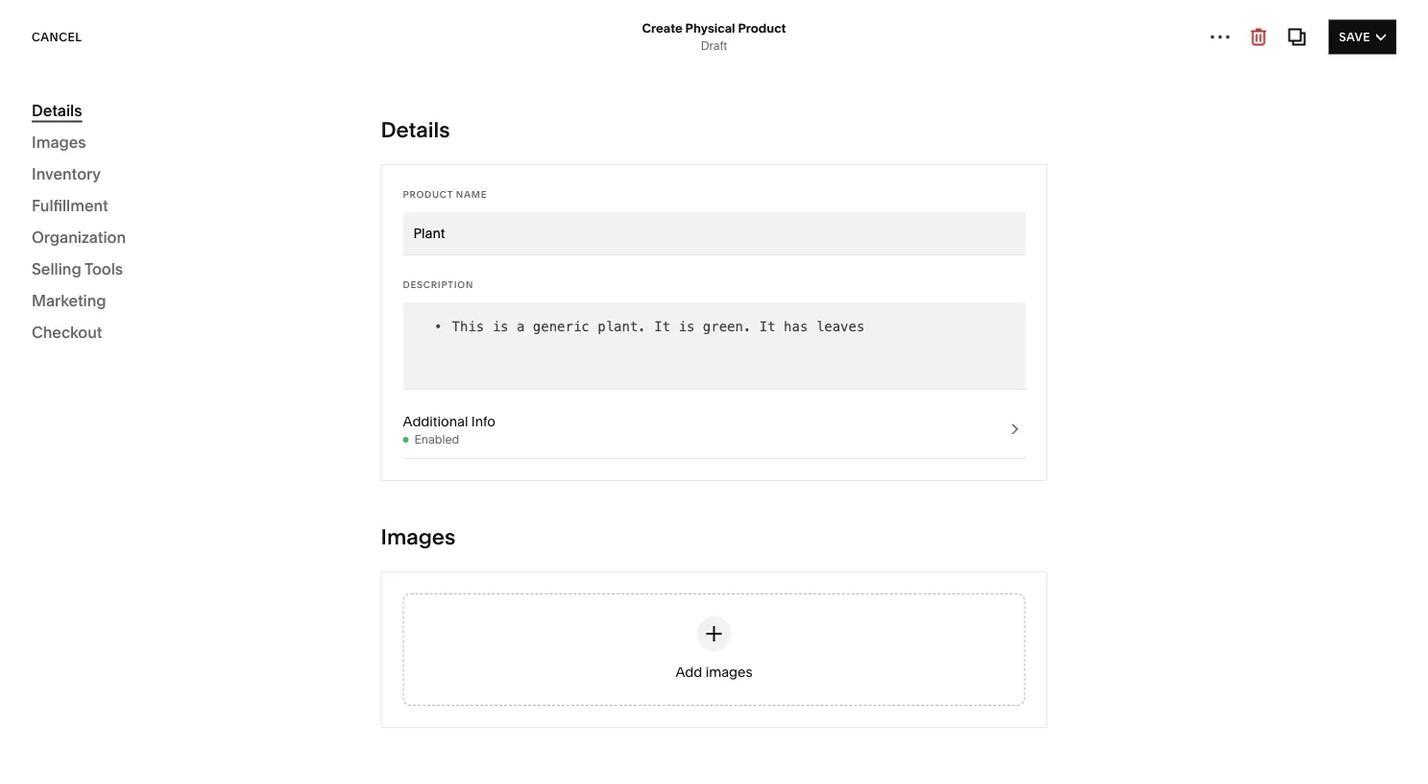 Task type: vqa. For each thing, say whether or not it's contained in the screenshot.
"product"
yes



Task type: describe. For each thing, give the bounding box(es) containing it.
name
[[456, 188, 488, 200]]

inventory
[[32, 164, 101, 183]]

adding
[[92, 216, 144, 235]]

enabled
[[415, 433, 460, 447]]

description
[[403, 279, 474, 290]]

has
[[784, 319, 809, 334]]

1 it from the left
[[655, 319, 671, 334]]

cancel
[[32, 30, 82, 44]]

categories button
[[0, 21, 135, 63]]

tools
[[85, 259, 123, 278]]

product name
[[403, 188, 488, 200]]

0 horizontal spatial your
[[99, 266, 127, 282]]

first
[[131, 266, 154, 282]]

info
[[472, 414, 496, 430]]

marketing
[[32, 291, 106, 310]]

this
[[452, 319, 485, 334]]

0 horizontal spatial details
[[32, 101, 82, 120]]

2 is from the left
[[679, 319, 695, 334]]

1 horizontal spatial details
[[381, 117, 450, 143]]

Eucalyptus Face Scrub field
[[414, 223, 1015, 244]]

draft
[[701, 39, 728, 53]]

fulfillment
[[32, 196, 108, 215]]

store
[[54, 237, 92, 256]]

physical
[[686, 20, 736, 36]]

cancel button
[[32, 20, 82, 54]]

generic
[[533, 319, 590, 334]]

add images
[[676, 664, 753, 681]]

1 is from the left
[[493, 319, 509, 334]]

organization
[[32, 228, 126, 246]]



Task type: locate. For each thing, give the bounding box(es) containing it.
your left first
[[99, 266, 127, 282]]

product
[[738, 20, 787, 36], [403, 188, 453, 200]]

to left start at the left of page
[[211, 266, 224, 282]]

selling tools
[[32, 259, 123, 278]]

it right plant.
[[655, 319, 671, 334]]

1 horizontal spatial it
[[760, 319, 776, 334]]

create
[[642, 20, 683, 36], [54, 266, 97, 282]]

start adding products to your store create your first product to start selling.
[[54, 216, 304, 282]]

create inside create physical product draft
[[642, 20, 683, 36]]

0 vertical spatial create
[[642, 20, 683, 36]]

details up inventory
[[32, 101, 82, 120]]

0 horizontal spatial is
[[493, 319, 509, 334]]

0 horizontal spatial create
[[54, 266, 97, 282]]

to right products on the left of the page
[[218, 216, 232, 235]]

create left physical
[[642, 20, 683, 36]]

add
[[676, 664, 703, 681]]

is left the green. in the top of the page
[[679, 319, 695, 334]]

create down store
[[54, 266, 97, 282]]

row group
[[0, 48, 381, 773]]

selling
[[32, 259, 81, 278]]

your
[[236, 216, 268, 235], [99, 266, 127, 282]]

save button
[[1329, 20, 1397, 54]]

checkout
[[32, 323, 102, 342]]

your up start at the left of page
[[236, 216, 268, 235]]

0 horizontal spatial product
[[403, 188, 453, 200]]

1 vertical spatial your
[[99, 266, 127, 282]]

product left name
[[403, 188, 453, 200]]

grid grid
[[0, 48, 381, 773]]

Search items… text field
[[63, 129, 344, 171]]

products
[[148, 216, 214, 235]]

start
[[227, 266, 256, 282]]

1 vertical spatial images
[[381, 524, 456, 550]]

details
[[32, 101, 82, 120], [381, 117, 450, 143]]

1 horizontal spatial your
[[236, 216, 268, 235]]

1 horizontal spatial create
[[642, 20, 683, 36]]

leaves
[[817, 319, 865, 334]]

details up 'product name'
[[381, 117, 450, 143]]

product
[[158, 266, 208, 282]]

0 vertical spatial to
[[218, 216, 232, 235]]

1 vertical spatial product
[[403, 188, 453, 200]]

0 vertical spatial product
[[738, 20, 787, 36]]

additional info
[[403, 414, 496, 430]]

images
[[706, 664, 753, 681]]

2 it from the left
[[760, 319, 776, 334]]

0 horizontal spatial it
[[655, 319, 671, 334]]

0 vertical spatial images
[[32, 133, 86, 151]]

1 horizontal spatial images
[[381, 524, 456, 550]]

additional
[[403, 414, 468, 430]]

green.
[[703, 319, 752, 334]]

this is a generic plant. it is green. it has leaves
[[452, 319, 865, 334]]

images
[[32, 133, 86, 151], [381, 524, 456, 550]]

is
[[493, 319, 509, 334], [679, 319, 695, 334]]

1 horizontal spatial product
[[738, 20, 787, 36]]

a
[[517, 319, 525, 334]]

it left has
[[760, 319, 776, 334]]

1 horizontal spatial is
[[679, 319, 695, 334]]

0 horizontal spatial images
[[32, 133, 86, 151]]

to
[[218, 216, 232, 235], [211, 266, 224, 282]]

it
[[655, 319, 671, 334], [760, 319, 776, 334]]

plant.
[[598, 319, 647, 334]]

product inside create physical product draft
[[738, 20, 787, 36]]

categories
[[37, 35, 114, 49]]

1 vertical spatial to
[[211, 266, 224, 282]]

is left a
[[493, 319, 509, 334]]

1 vertical spatial create
[[54, 266, 97, 282]]

create physical product draft
[[642, 20, 787, 53]]

start
[[54, 216, 89, 235]]

create inside start adding products to your store create your first product to start selling.
[[54, 266, 97, 282]]

0 vertical spatial your
[[236, 216, 268, 235]]

all
[[32, 92, 59, 118]]

save
[[1340, 30, 1371, 44]]

product right physical
[[738, 20, 787, 36]]

tab list
[[1222, 26, 1311, 57]]

selling.
[[259, 266, 304, 282]]



